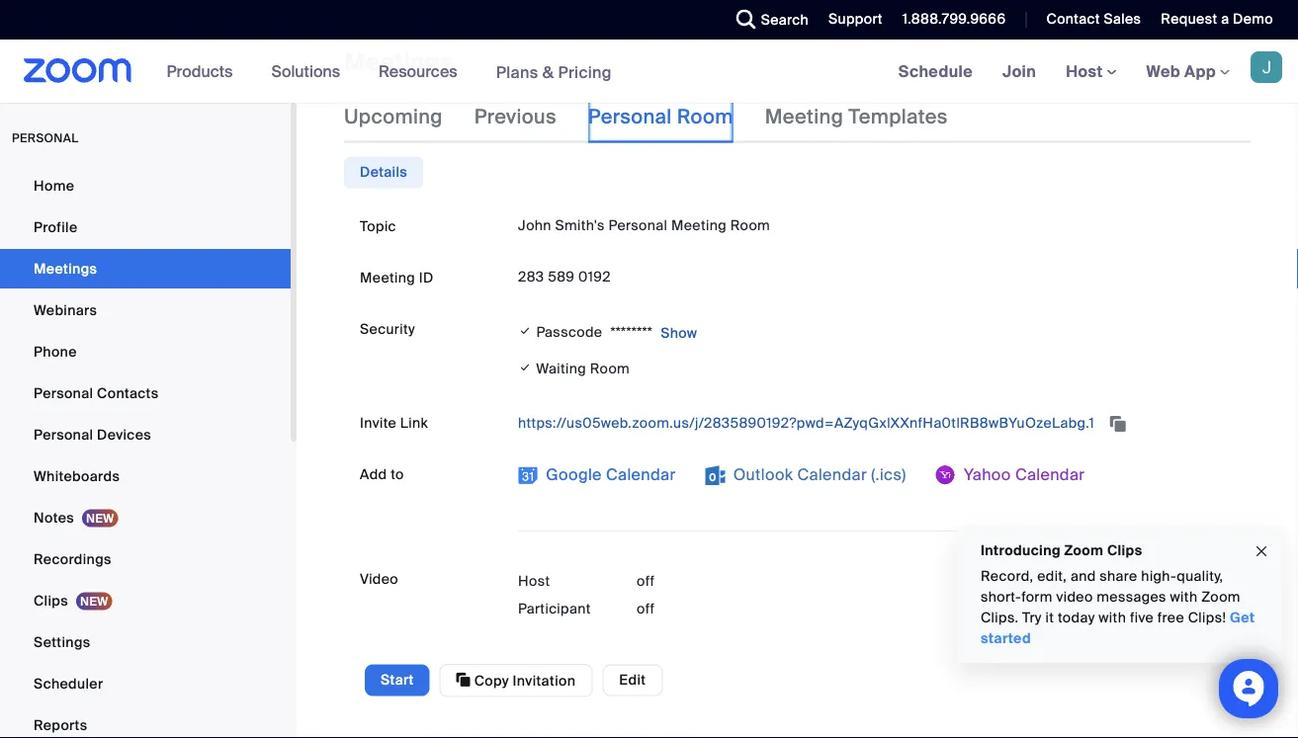 Task type: locate. For each thing, give the bounding box(es) containing it.
2 off from the top
[[637, 600, 655, 618]]

passcode
[[537, 324, 603, 342]]

2 vertical spatial room
[[590, 360, 630, 378]]

personal
[[588, 104, 672, 129], [609, 216, 668, 234], [34, 384, 93, 403], [34, 426, 93, 444]]

1 vertical spatial clips
[[34, 592, 68, 610]]

0 vertical spatial zoom
[[1065, 542, 1104, 560]]

1 calendar from the left
[[606, 464, 676, 485]]

tabs of meeting tab list
[[344, 91, 980, 143]]

products button
[[167, 40, 242, 103]]

video
[[360, 570, 399, 588]]

calendar left (.ics)
[[798, 464, 868, 485]]

join link
[[988, 40, 1052, 103]]

0 horizontal spatial with
[[1099, 609, 1127, 628]]

copy url image
[[1109, 417, 1128, 431]]

0 vertical spatial meetings
[[344, 47, 453, 78]]

with
[[1171, 589, 1198, 607], [1099, 609, 1127, 628]]

profile
[[34, 218, 78, 236]]

0 vertical spatial with
[[1171, 589, 1198, 607]]

0 vertical spatial host element
[[637, 572, 756, 591]]

templates
[[849, 104, 948, 129]]

btn image inside google calendar link
[[518, 466, 538, 486]]

personal down the pricing
[[588, 104, 672, 129]]

2 horizontal spatial meeting
[[765, 104, 844, 129]]

1 vertical spatial meeting
[[672, 216, 727, 234]]

settings
[[34, 634, 91, 652]]

room inside topic "element"
[[731, 216, 771, 234]]

training
[[1198, 55, 1251, 73]]

1.888.799.9666 button
[[888, 0, 1011, 40], [903, 10, 1006, 28]]

add to element
[[518, 459, 1236, 511]]

zoom logo image
[[24, 58, 132, 83]]

283 589 0192
[[518, 267, 611, 286]]

copy image
[[457, 672, 471, 689]]

participant
[[518, 600, 591, 618]]

request a demo
[[1162, 10, 1274, 28]]

personal inside tabs of meeting tab list
[[588, 104, 672, 129]]

btn image
[[706, 466, 726, 486]]

calendar
[[606, 464, 676, 485], [798, 464, 868, 485], [1016, 464, 1086, 485]]

1 vertical spatial get
[[1231, 609, 1256, 628]]

1 vertical spatial zoom
[[1202, 589, 1241, 607]]

passcode ******** show
[[537, 324, 698, 343]]

meeting for meeting id
[[360, 269, 416, 287]]

1 off from the top
[[637, 572, 655, 590]]

room inside tabs of meeting tab list
[[677, 104, 734, 129]]

0 vertical spatial get
[[1170, 55, 1194, 73]]

1 btn image from the left
[[518, 466, 538, 486]]

get started link
[[981, 609, 1256, 648]]

copy
[[474, 673, 509, 691]]

calendar right google
[[606, 464, 676, 485]]

plans
[[496, 62, 539, 82]]

host element for host
[[637, 572, 756, 591]]

edit
[[619, 672, 646, 690]]

0 vertical spatial clips
[[1108, 542, 1143, 560]]

2 checked image from the top
[[518, 357, 533, 378]]

show button
[[653, 318, 698, 350]]

banner containing products
[[0, 40, 1299, 104]]

off
[[637, 572, 655, 590], [637, 600, 655, 618]]

0 horizontal spatial host
[[518, 572, 550, 590]]

support
[[829, 10, 883, 28]]

1 horizontal spatial zoom
[[1202, 589, 1241, 607]]

1 horizontal spatial meeting
[[672, 216, 727, 234]]

plans & pricing link
[[496, 62, 612, 82], [496, 62, 612, 82]]

pricing
[[558, 62, 612, 82]]

1 vertical spatial host
[[518, 572, 550, 590]]

details
[[360, 163, 408, 181]]

1 vertical spatial room
[[731, 216, 771, 234]]

0 vertical spatial off
[[637, 572, 655, 590]]

contact sales
[[1047, 10, 1142, 28]]

get started
[[981, 609, 1256, 648]]

checked image
[[518, 322, 533, 341], [518, 357, 533, 378]]

meetings up upcoming
[[344, 47, 453, 78]]

0 horizontal spatial clips
[[34, 592, 68, 610]]

scheduler link
[[0, 665, 291, 704]]

btn image inside yahoo calendar link
[[936, 466, 956, 486]]

btn image left "yahoo"
[[936, 466, 956, 486]]

btn image left google
[[518, 466, 538, 486]]

video
[[1057, 589, 1094, 607]]

app
[[1185, 61, 1217, 82]]

webinars link
[[0, 291, 291, 330]]

meeting templates
[[765, 104, 948, 129]]

1 vertical spatial checked image
[[518, 357, 533, 378]]

btn image for yahoo calendar
[[936, 466, 956, 486]]

2 btn image from the left
[[936, 466, 956, 486]]

outlook calendar (.ics) link
[[706, 459, 907, 491]]

clips up settings
[[34, 592, 68, 610]]

0 vertical spatial room
[[677, 104, 734, 129]]

clips!
[[1189, 609, 1227, 628]]

meeting
[[765, 104, 844, 129], [672, 216, 727, 234], [360, 269, 416, 287]]

1 vertical spatial off
[[637, 600, 655, 618]]

personal down "phone"
[[34, 384, 93, 403]]

1 vertical spatial meetings
[[34, 260, 97, 278]]

google
[[546, 464, 602, 485]]

btn image
[[518, 466, 538, 486], [936, 466, 956, 486]]

1 horizontal spatial clips
[[1108, 542, 1143, 560]]

topic
[[360, 218, 396, 236]]

messages
[[1097, 589, 1167, 607]]

personal up the whiteboards
[[34, 426, 93, 444]]

3 calendar from the left
[[1016, 464, 1086, 485]]

get inside get started
[[1231, 609, 1256, 628]]

1.888.799.9666 button up schedule
[[888, 0, 1011, 40]]

form
[[1022, 589, 1053, 607]]

meeting inside topic "element"
[[672, 216, 727, 234]]

meeting inside tab list
[[765, 104, 844, 129]]

0 horizontal spatial get
[[1170, 55, 1194, 73]]

1 vertical spatial host element
[[637, 599, 756, 619]]

0 horizontal spatial meeting
[[360, 269, 416, 287]]

personal
[[12, 131, 79, 146]]

0 horizontal spatial btn image
[[518, 466, 538, 486]]

waiting room
[[533, 360, 630, 378]]

meeting id
[[360, 269, 434, 287]]

host
[[1067, 61, 1107, 82], [518, 572, 550, 590]]

home link
[[0, 166, 291, 206]]

with down messages
[[1099, 609, 1127, 628]]

search
[[761, 10, 809, 29]]

contact sales link
[[1032, 0, 1147, 40], [1047, 10, 1142, 28]]

outlook
[[734, 464, 794, 485]]

waiting
[[536, 360, 587, 378]]

meeting for meeting templates
[[765, 104, 844, 129]]

join
[[1003, 61, 1037, 82]]

smith's
[[556, 216, 605, 234]]

zoom
[[1065, 542, 1104, 560], [1202, 589, 1241, 607]]

host down contact sales
[[1067, 61, 1107, 82]]

request
[[1162, 10, 1218, 28]]

1 horizontal spatial with
[[1171, 589, 1198, 607]]

1 host element from the top
[[637, 572, 756, 591]]

1 horizontal spatial calendar
[[798, 464, 868, 485]]

1 horizontal spatial meetings
[[344, 47, 453, 78]]

personal for personal contacts
[[34, 384, 93, 403]]

2 horizontal spatial calendar
[[1016, 464, 1086, 485]]

checked image left passcode
[[518, 322, 533, 341]]

********
[[611, 324, 653, 342]]

0 horizontal spatial calendar
[[606, 464, 676, 485]]

1 horizontal spatial host
[[1067, 61, 1107, 82]]

resources
[[379, 61, 458, 82]]

checked image left waiting
[[518, 357, 533, 378]]

record,
[[981, 568, 1034, 586]]

host up participant
[[518, 572, 550, 590]]

copy invitation
[[471, 673, 576, 691]]

get for get training
[[1170, 55, 1194, 73]]

0 vertical spatial meeting
[[765, 104, 844, 129]]

0 horizontal spatial meetings
[[34, 260, 97, 278]]

host element
[[637, 572, 756, 591], [637, 599, 756, 619]]

zoom up clips!
[[1202, 589, 1241, 607]]

0 horizontal spatial zoom
[[1065, 542, 1104, 560]]

0 vertical spatial checked image
[[518, 322, 533, 341]]

yahoo calendar link
[[936, 459, 1086, 491]]

calendar right "yahoo"
[[1016, 464, 1086, 485]]

0 vertical spatial host
[[1067, 61, 1107, 82]]

2 host element from the top
[[637, 599, 756, 619]]

zoom up and
[[1065, 542, 1104, 560]]

283
[[518, 267, 545, 286]]

demo
[[1234, 10, 1274, 28]]

1 horizontal spatial get
[[1231, 609, 1256, 628]]

personal right smith's
[[609, 216, 668, 234]]

clips up share
[[1108, 542, 1143, 560]]

2 vertical spatial meeting
[[360, 269, 416, 287]]

with up free
[[1171, 589, 1198, 607]]

2 calendar from the left
[[798, 464, 868, 485]]

1 vertical spatial with
[[1099, 609, 1127, 628]]

meetings up webinars
[[34, 260, 97, 278]]

personal devices link
[[0, 415, 291, 455]]

banner
[[0, 40, 1299, 104]]

reports link
[[0, 706, 291, 739]]

1 horizontal spatial btn image
[[936, 466, 956, 486]]

notes link
[[0, 499, 291, 538]]

support link
[[814, 0, 888, 40], [829, 10, 883, 28]]

clips.
[[981, 609, 1019, 628]]



Task type: describe. For each thing, give the bounding box(es) containing it.
introducing
[[981, 542, 1061, 560]]

profile picture image
[[1251, 51, 1283, 83]]

589
[[548, 267, 575, 286]]

web
[[1147, 61, 1181, 82]]

share
[[1100, 568, 1138, 586]]

personal room
[[588, 104, 734, 129]]

schedule link
[[884, 40, 988, 103]]

whiteboards
[[34, 467, 120, 486]]

edit,
[[1038, 568, 1068, 586]]

settings link
[[0, 623, 291, 663]]

meetings inside personal menu menu
[[34, 260, 97, 278]]

phone
[[34, 343, 77, 361]]

schedule
[[899, 61, 973, 82]]

edit button
[[603, 665, 663, 697]]

introducing zoom clips
[[981, 542, 1143, 560]]

clips link
[[0, 582, 291, 621]]

https://us05web.zoom.us/j/2835890192?pwd=azyqgxlxxnfha0tlrb8wbyuozelabg.1 link
[[518, 414, 1099, 432]]

profile link
[[0, 208, 291, 247]]

1 checked image from the top
[[518, 322, 533, 341]]

record, edit, and share high-quality, short-form video messages with zoom clips. try it today with five free clips!
[[981, 568, 1241, 628]]

outlook calendar (.ics)
[[730, 464, 907, 485]]

close image
[[1254, 541, 1270, 564]]

room for personal room
[[677, 104, 734, 129]]

resources button
[[379, 40, 467, 103]]

started
[[981, 630, 1032, 648]]

free
[[1158, 609, 1185, 628]]

contacts
[[97, 384, 159, 403]]

and
[[1071, 568, 1097, 586]]

short-
[[981, 589, 1022, 607]]

get training
[[1170, 55, 1251, 73]]

0192
[[579, 267, 611, 286]]

details tab list
[[344, 157, 423, 188]]

today
[[1058, 609, 1096, 628]]

show
[[661, 324, 698, 343]]

personal devices
[[34, 426, 151, 444]]

high-
[[1142, 568, 1177, 586]]

host element for participant
[[637, 599, 756, 619]]

webinars
[[34, 301, 97, 320]]

john
[[518, 216, 552, 234]]

1.888.799.9666
[[903, 10, 1006, 28]]

1.888.799.9666 button up schedule link
[[903, 10, 1006, 28]]

scheduler
[[34, 675, 103, 693]]

start button
[[365, 665, 430, 697]]

google calendar
[[542, 464, 676, 485]]

yahoo calendar
[[960, 464, 1086, 485]]

phone link
[[0, 332, 291, 372]]

host inside meetings navigation
[[1067, 61, 1107, 82]]

it
[[1046, 609, 1055, 628]]

personal for personal room
[[588, 104, 672, 129]]

devices
[[97, 426, 151, 444]]

try
[[1023, 609, 1042, 628]]

reports
[[34, 717, 87, 735]]

personal menu menu
[[0, 166, 291, 739]]

a
[[1222, 10, 1230, 28]]

&
[[543, 62, 554, 82]]

invitation
[[513, 673, 576, 691]]

start
[[381, 672, 414, 690]]

calendar for google
[[606, 464, 676, 485]]

personal inside topic "element"
[[609, 216, 668, 234]]

calendar for outlook
[[798, 464, 868, 485]]

add
[[360, 465, 387, 484]]

meetings navigation
[[884, 40, 1299, 104]]

link
[[400, 414, 428, 432]]

contact
[[1047, 10, 1101, 28]]

topic element
[[518, 211, 1236, 240]]

plans & pricing
[[496, 62, 612, 82]]

notes
[[34, 509, 74, 527]]

off for host
[[637, 572, 655, 590]]

calendar for yahoo
[[1016, 464, 1086, 485]]

web app
[[1147, 61, 1217, 82]]

products
[[167, 61, 233, 82]]

recordings
[[34, 550, 112, 569]]

google calendar link
[[518, 459, 676, 491]]

off for participant
[[637, 600, 655, 618]]

product information navigation
[[152, 40, 627, 104]]

recordings link
[[0, 540, 291, 580]]

security
[[360, 320, 415, 339]]

add to
[[360, 465, 404, 484]]

get training link
[[1170, 55, 1251, 73]]

zoom inside the record, edit, and share high-quality, short-form video messages with zoom clips. try it today with five free clips!
[[1202, 589, 1241, 607]]

id
[[419, 269, 434, 287]]

clips inside personal menu menu
[[34, 592, 68, 610]]

sales
[[1104, 10, 1142, 28]]

get for get started
[[1231, 609, 1256, 628]]

john smith's personal meeting room
[[518, 216, 771, 234]]

https://us05web.zoom.us/j/2835890192?pwd=azyqgxlxxnfha0tlrb8wbyuozelabg.1 application
[[518, 407, 1236, 439]]

personal for personal devices
[[34, 426, 93, 444]]

room for waiting room
[[590, 360, 630, 378]]

https://us05web.zoom.us/j/2835890192?pwd=azyqgxlxxnfha0tlrb8wbyuozelabg.1
[[518, 414, 1099, 432]]

previous
[[475, 104, 557, 129]]

details tab
[[344, 157, 423, 188]]

btn image for google calendar
[[518, 466, 538, 486]]

solutions
[[271, 61, 340, 82]]

search button
[[722, 0, 814, 40]]

personal contacts link
[[0, 374, 291, 413]]

invite
[[360, 414, 397, 432]]

upcoming
[[344, 104, 443, 129]]

web app button
[[1147, 61, 1231, 82]]

home
[[34, 177, 74, 195]]

solutions button
[[271, 40, 349, 103]]

meet zoom ai companion, footer
[[0, 0, 1299, 15]]



Task type: vqa. For each thing, say whether or not it's contained in the screenshot.
Sales
yes



